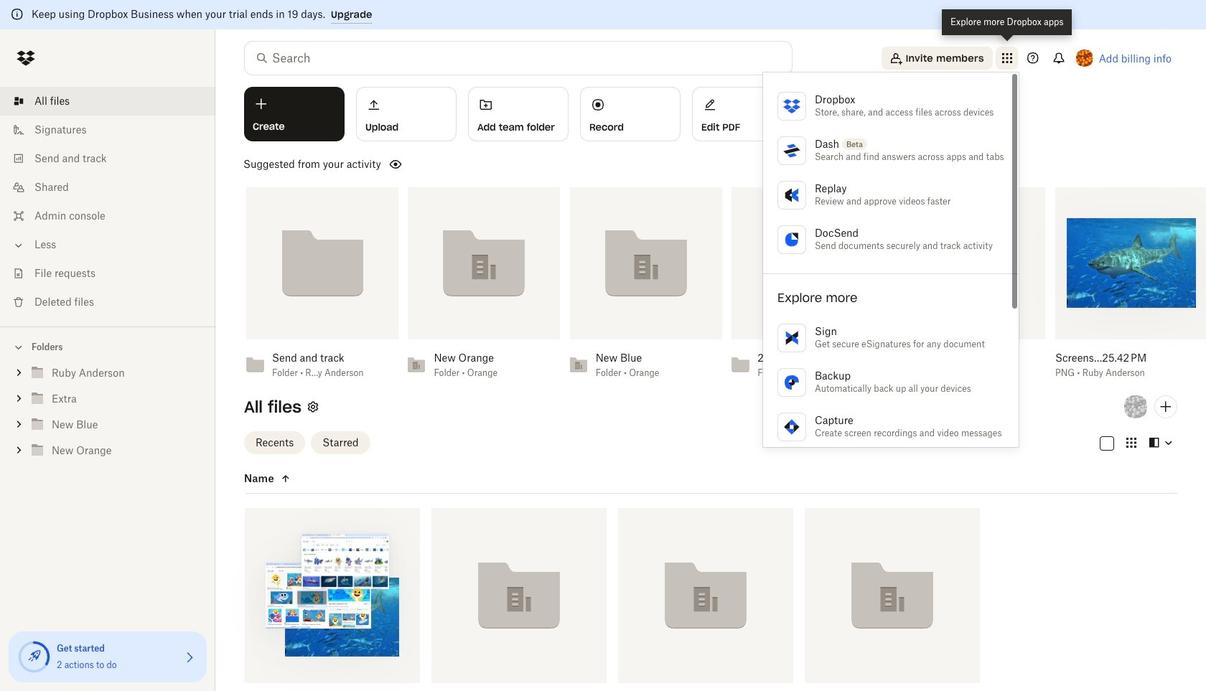 Task type: locate. For each thing, give the bounding box(es) containing it.
list
[[0, 78, 215, 327]]

group
[[0, 358, 215, 475]]

list item
[[0, 87, 215, 116]]

team member folder, ruby anderson row
[[239, 508, 420, 691]]

add team members image
[[1157, 398, 1175, 416]]

team shared folder, new blue row
[[612, 508, 793, 691]]

less image
[[11, 238, 26, 253]]

alert
[[0, 0, 1206, 29]]

dropbox image
[[11, 44, 40, 73]]



Task type: vqa. For each thing, say whether or not it's contained in the screenshot.
the less image
yes



Task type: describe. For each thing, give the bounding box(es) containing it.
team shared folder, extra row
[[426, 508, 607, 691]]

team shared folder, new orange row
[[805, 508, 980, 691]]



